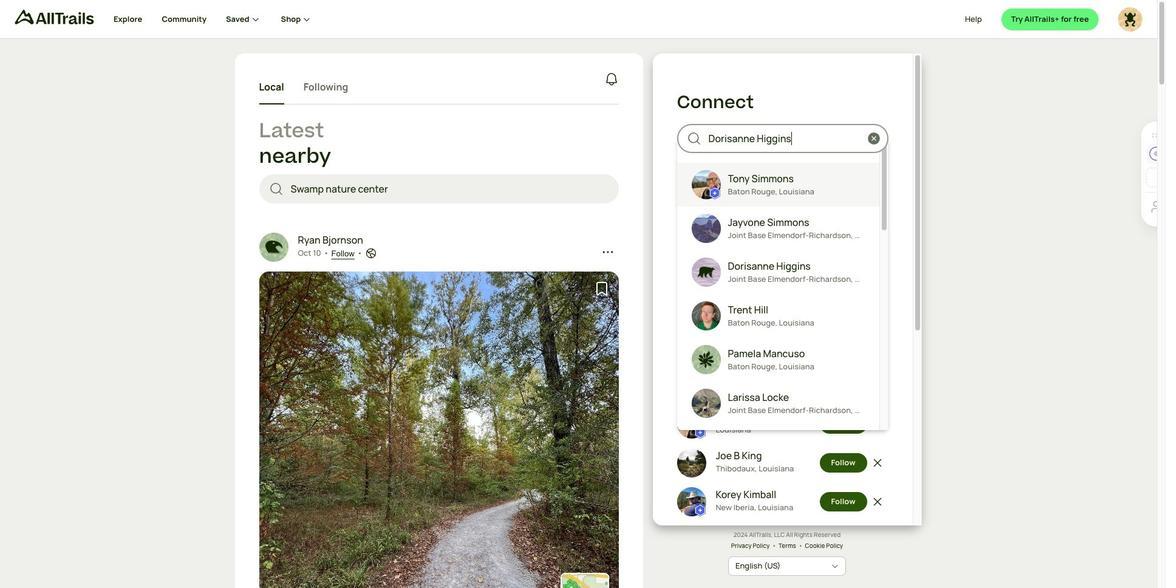 Task type: locate. For each thing, give the bounding box(es) containing it.
5 dismiss image from the top
[[872, 418, 884, 430]]

notifications image
[[604, 71, 619, 86]]

tab list
[[259, 70, 348, 104]]

dialog
[[0, 0, 1167, 588]]

1 vertical spatial dismiss image
[[872, 496, 884, 508]]

joey comeaux image
[[677, 254, 706, 283]]

none search field the search by destination
[[259, 175, 619, 204]]

trent hill image up jessica broom image at the right bottom of page
[[692, 301, 721, 330]]

tony simmons image up joe b king image
[[677, 410, 706, 439]]

more options image
[[602, 246, 614, 258]]

tony simmons image up jayvone simmons icon
[[692, 170, 721, 199]]

icon image
[[677, 167, 706, 197]]

3 dismiss image from the top
[[872, 340, 884, 353]]

pamela mancuso image
[[692, 345, 721, 374]]

0 vertical spatial dismiss image
[[872, 457, 884, 469]]

1 vertical spatial trent hill image
[[677, 371, 706, 400]]

dismiss image for trent hill image to the bottom
[[872, 379, 884, 391]]

trent hill image
[[692, 301, 721, 330], [677, 371, 706, 400]]

dismiss image
[[872, 457, 884, 469], [872, 496, 884, 508]]

2 dismiss image from the top
[[872, 496, 884, 508]]

ryan bjornson image
[[259, 233, 288, 262]]

4 dismiss image from the top
[[872, 379, 884, 391]]

joe b king image
[[677, 449, 706, 478]]

tony simmons image
[[692, 170, 721, 199], [677, 410, 706, 439]]

dismiss image
[[872, 263, 884, 275], [872, 302, 884, 314], [872, 340, 884, 353], [872, 379, 884, 391], [872, 418, 884, 430]]

2 dismiss image from the top
[[872, 302, 884, 314]]

trent hill image down jessica broom image at the right bottom of page
[[677, 371, 706, 400]]

clear image
[[867, 131, 881, 146]]

1 dismiss image from the top
[[872, 457, 884, 469]]

cookie consent banner dialog
[[15, 531, 1143, 574]]

None search field
[[677, 124, 889, 469], [259, 175, 619, 204], [677, 124, 889, 469]]

Search by destination field
[[291, 182, 609, 196]]



Task type: vqa. For each thing, say whether or not it's contained in the screenshot.
dorisanne higgins Icon
yes



Task type: describe. For each thing, give the bounding box(es) containing it.
0 vertical spatial trent hill image
[[692, 301, 721, 330]]

1 vertical spatial tony simmons image
[[677, 410, 706, 439]]

navigate previous image
[[273, 446, 285, 458]]

add to list image
[[595, 281, 609, 296]]

dismiss image for jessica broom image at the right bottom of page
[[872, 340, 884, 353]]

1 dismiss image from the top
[[872, 263, 884, 275]]

Search for a member field
[[709, 131, 861, 146]]

navigate next image
[[593, 446, 606, 458]]

james image
[[1119, 7, 1143, 31]]

larissa locke image
[[692, 389, 721, 418]]

jessica broom image
[[677, 332, 706, 361]]

jayvone simmons image
[[692, 214, 721, 243]]

dismiss image for joe b king image
[[872, 457, 884, 469]]

korey kimball image
[[677, 487, 706, 517]]

madeline hunt image
[[677, 293, 706, 322]]

dismiss image for korey kimball image
[[872, 496, 884, 508]]

dismiss image for madeline hunt icon
[[872, 302, 884, 314]]

0 vertical spatial tony simmons image
[[692, 170, 721, 199]]

dorisanne higgins image
[[692, 257, 721, 287]]



